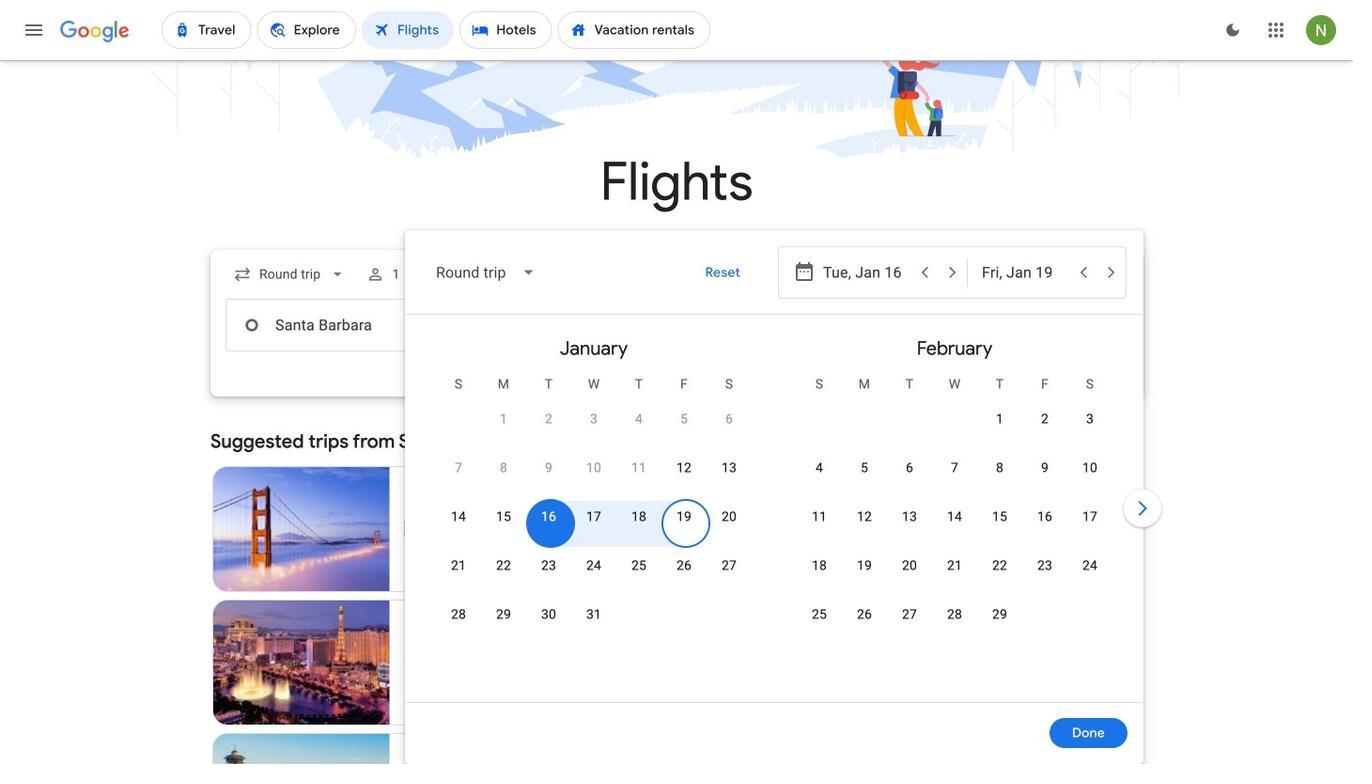 Task type: describe. For each thing, give the bounding box(es) containing it.
fri, jan 12 element
[[677, 459, 692, 477]]

tue, feb 6 element
[[906, 459, 913, 477]]

sun, feb 4 element
[[816, 459, 823, 477]]

suggested trips from santa barbara region
[[211, 419, 1143, 764]]

wed, feb 28 element
[[947, 605, 962, 624]]

mon, jan 8 element
[[500, 459, 508, 477]]

wed, jan 10 element
[[586, 459, 602, 477]]

sat, feb 3 element
[[1086, 410, 1094, 429]]

tue, feb 13 element
[[902, 507, 917, 526]]

grid inside flight search field
[[414, 322, 1135, 713]]

sat, feb 17 element
[[1083, 507, 1098, 526]]

row up wed, feb 21 element on the right of the page
[[797, 499, 1113, 553]]

thu, feb 29 element
[[992, 605, 1007, 624]]

wed, jan 31 element
[[586, 605, 602, 624]]

2 row group from the left
[[774, 322, 1135, 694]]

tue, feb 20 element
[[902, 556, 917, 575]]

mon, feb 5 element
[[861, 459, 868, 477]]

tue, jan 16, departure date. element
[[541, 507, 556, 526]]

thu, feb 8 element
[[996, 459, 1004, 477]]

row up fri, feb 9 element
[[977, 394, 1113, 455]]

tue, jan 30 element
[[541, 605, 556, 624]]

sat, jan 6 element
[[725, 410, 733, 429]]

wed, jan 3 element
[[590, 410, 598, 429]]

1 row group from the left
[[414, 322, 774, 694]]

sun, jan 7 element
[[455, 459, 462, 477]]

Flight search field
[[195, 230, 1165, 764]]

Return text field
[[982, 300, 1112, 351]]

mon, jan 29 element
[[496, 605, 511, 624]]

mon, feb 26 element
[[857, 605, 872, 624]]

mon, jan 15 element
[[496, 507, 511, 526]]

next image
[[1120, 486, 1165, 531]]

sun, feb 25 element
[[812, 605, 827, 624]]

mon, feb 12 element
[[857, 507, 872, 526]]

thu, jan 25 element
[[631, 556, 647, 575]]

thu, jan 11 element
[[631, 459, 647, 477]]

sat, jan 13 element
[[722, 459, 737, 477]]

fri, jan 26 element
[[677, 556, 692, 575]]

sun, feb 11 element
[[812, 507, 827, 526]]

thu, feb 22 element
[[992, 556, 1007, 575]]



Task type: locate. For each thing, give the bounding box(es) containing it.
fri, feb 23 element
[[1037, 556, 1053, 575]]

wed, jan 24 element
[[586, 556, 602, 575]]

sat, jan 20 element
[[722, 507, 737, 526]]

0 vertical spatial departure text field
[[823, 247, 910, 298]]

sun, feb 18 element
[[812, 556, 827, 575]]

tue, jan 2 element
[[545, 410, 553, 429]]

row up wed, jan 24 'element'
[[436, 499, 752, 553]]

None field
[[421, 250, 551, 295], [226, 257, 355, 291], [421, 250, 551, 295], [226, 257, 355, 291]]

fri, jan 5 element
[[680, 410, 688, 429]]

row up wed, jan 31 "element"
[[436, 548, 752, 601]]

sun, jan 21 element
[[451, 556, 466, 575]]

row down tue, feb 20 element
[[797, 597, 1022, 650]]

wed, feb 7 element
[[951, 459, 959, 477]]

fri, feb 2 element
[[1041, 410, 1049, 429]]

wed, jan 17 element
[[586, 507, 602, 526]]

main menu image
[[23, 19, 45, 41]]

row up the wed, feb 14 'element' on the bottom right of page
[[797, 450, 1113, 504]]

sat, jan 27 element
[[722, 556, 737, 575]]

tue, jan 9 element
[[545, 459, 553, 477]]

wed, feb 14 element
[[947, 507, 962, 526]]

grid
[[414, 322, 1135, 713]]

row up wed, feb 28 element
[[797, 548, 1113, 601]]

sat, feb 24 element
[[1083, 556, 1098, 575]]

sun, jan 28 element
[[451, 605, 466, 624]]

Departure text field
[[823, 247, 910, 298], [823, 300, 953, 351]]

thu, jan 18 element
[[631, 507, 647, 526]]

1 vertical spatial departure text field
[[823, 300, 953, 351]]

1 departure text field from the top
[[823, 247, 910, 298]]

188 US dollars text field
[[611, 696, 640, 713]]

thu, feb 1 element
[[996, 410, 1004, 429]]

wed, feb 21 element
[[947, 556, 962, 575]]

219 US dollars text field
[[612, 563, 640, 580]]

thu, feb 15 element
[[992, 507, 1007, 526]]

thu, jan 4 element
[[635, 410, 643, 429]]

fri, jan 19, return date. element
[[677, 507, 692, 526]]

tue, jan 23 element
[[541, 556, 556, 575]]

2 departure text field from the top
[[823, 300, 953, 351]]

row down mon, jan 22 element
[[436, 597, 616, 650]]

fri, feb 9 element
[[1041, 459, 1049, 477]]

mon, jan 1 element
[[500, 410, 508, 429]]

change appearance image
[[1210, 8, 1256, 53]]

Return text field
[[982, 247, 1069, 298]]

fri, feb 16 element
[[1037, 507, 1053, 526]]

None text field
[[226, 299, 491, 351]]

row
[[481, 394, 752, 455], [977, 394, 1113, 455], [436, 450, 752, 504], [797, 450, 1113, 504], [436, 499, 752, 553], [797, 499, 1113, 553], [436, 548, 752, 601], [797, 548, 1113, 601], [436, 597, 616, 650], [797, 597, 1022, 650]]

sat, feb 10 element
[[1083, 459, 1098, 477]]

sun, jan 14 element
[[451, 507, 466, 526]]

mon, feb 19 element
[[857, 556, 872, 575]]

tue, feb 27 element
[[902, 605, 917, 624]]

row group
[[414, 322, 774, 694], [774, 322, 1135, 694]]

row up wed, jan 17 element
[[436, 450, 752, 504]]

mon, jan 22 element
[[496, 556, 511, 575]]

row up thu, jan 11 element
[[481, 394, 752, 455]]



Task type: vqa. For each thing, say whether or not it's contained in the screenshot.
FLIGHT "search box"
yes



